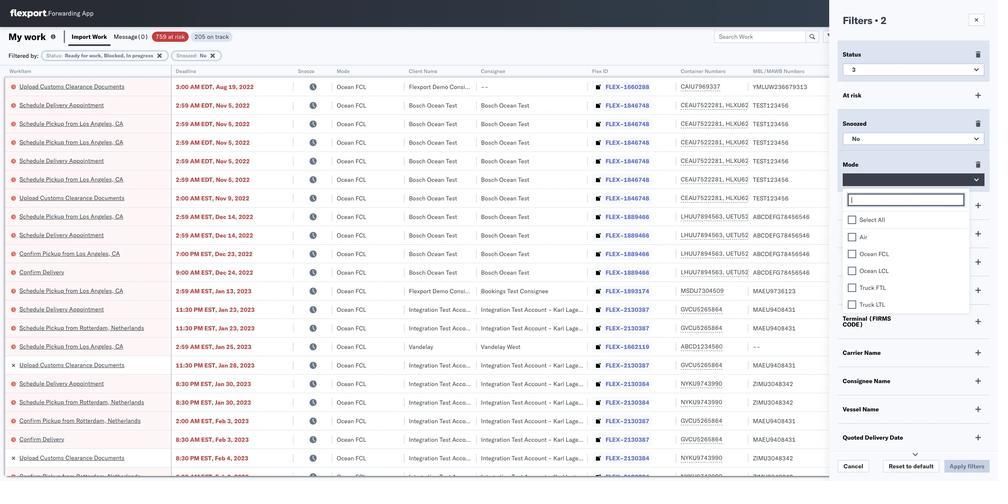Task type: locate. For each thing, give the bounding box(es) containing it.
7:00
[[176, 250, 189, 258]]

1 vertical spatial 3,
[[227, 436, 233, 444]]

2 flex-2130387 from the top
[[606, 325, 650, 332]]

schedule pickup from los angeles, ca link for fifth schedule pickup from los angeles, ca button
[[19, 287, 123, 295]]

flex-1662119
[[606, 343, 650, 351]]

6 edt, from the top
[[201, 176, 214, 183]]

schedule delivery appointment for 2nd "schedule delivery appointment" link
[[19, 157, 104, 164]]

schedule pickup from los angeles, ca for 1st schedule pickup from los angeles, ca button from the bottom of the page
[[19, 343, 123, 350]]

2 schedule from the top
[[19, 120, 44, 127]]

feb
[[215, 417, 226, 425], [215, 436, 226, 444], [215, 455, 225, 462], [215, 473, 226, 481]]

2023 down 28,
[[237, 380, 251, 388]]

pm down "2:59 am est, jan 13, 2023"
[[194, 306, 203, 314]]

10 am from the top
[[190, 269, 200, 276]]

0 vertical spatial 14,
[[228, 213, 237, 221]]

11 schedule from the top
[[19, 343, 44, 350]]

pickup for 4th schedule pickup from los angeles, ca button from the bottom
[[46, 175, 64, 183]]

1 vertical spatial schedule pickup from rotterdam, netherlands link
[[19, 398, 144, 406]]

1 maeu9408431 from the top
[[753, 306, 796, 314]]

1 2130387 from the top
[[624, 306, 650, 314]]

1 vertical spatial schedule pickup from rotterdam, netherlands
[[19, 398, 144, 406]]

0 horizontal spatial client name
[[409, 68, 438, 74]]

11:30 pm est, jan 23, 2023 down "2:59 am est, jan 13, 2023"
[[176, 306, 255, 314]]

0 horizontal spatial mode
[[337, 68, 350, 74]]

confirm pickup from rotterdam, netherlands link
[[19, 417, 141, 425], [19, 472, 141, 481]]

mode inside button
[[337, 68, 350, 74]]

1 vertical spatial flexport demo consignee
[[409, 287, 478, 295]]

1 horizontal spatial risk
[[851, 92, 862, 99]]

feb for 8:30 pm est, feb 4, 2023
[[215, 455, 225, 462]]

feb up 8:30 am est, feb 3, 2023
[[215, 417, 226, 425]]

5 schedule delivery appointment button from the top
[[19, 379, 104, 389]]

upload customs clearance documents
[[19, 83, 125, 90], [19, 194, 125, 202], [19, 361, 125, 369], [19, 454, 125, 462]]

flexport
[[409, 83, 431, 91], [409, 287, 431, 295]]

11:30 for schedule delivery appointment
[[176, 306, 192, 314]]

netherlands for 11:30 pm est, jan 23, 2023
[[111, 324, 144, 332]]

schedule pickup from rotterdam, netherlands for 11:30 pm est, jan 23, 2023
[[19, 324, 144, 332]]

2:59 am est, dec 14, 2022 down 2:00 am est, nov 9, 2022
[[176, 213, 253, 221]]

1 horizontal spatial numbers
[[784, 68, 805, 74]]

1 flexport demo consignee from the top
[[409, 83, 478, 91]]

4 2:59 am edt, nov 5, 2022 from the top
[[176, 157, 250, 165]]

1 vertical spatial schedule pickup from rotterdam, netherlands button
[[19, 398, 144, 407]]

0 vertical spatial flexport demo consignee
[[409, 83, 478, 91]]

: for status
[[61, 52, 63, 58]]

0 horizontal spatial vandelay
[[409, 343, 434, 351]]

exception
[[866, 33, 894, 40]]

feb left 6,
[[215, 473, 226, 481]]

2 2:59 am edt, nov 5, 2022 from the top
[[176, 120, 250, 128]]

abcdefg78456546 for confirm pickup from los angeles, ca
[[753, 250, 810, 258]]

1 horizontal spatial no
[[853, 135, 860, 143]]

dec down 2:00 am est, nov 9, 2022
[[215, 213, 227, 221]]

pm right 7:00
[[190, 250, 199, 258]]

upload
[[19, 83, 39, 90], [19, 194, 39, 202], [19, 361, 39, 369], [19, 454, 39, 462]]

ymluw236679313
[[753, 83, 808, 91]]

final port
[[843, 287, 871, 294]]

0 vertical spatial 2:00
[[176, 194, 189, 202]]

2:59 for 3rd schedule delivery appointment button
[[176, 232, 189, 239]]

: down 205
[[196, 52, 198, 58]]

1 confirm from the top
[[19, 250, 41, 257]]

ca for fifth schedule pickup from los angeles, ca button
[[115, 287, 123, 295]]

Search Work text field
[[714, 30, 806, 43]]

2 resize handle column header from the left
[[284, 65, 294, 481]]

reset to default
[[889, 463, 934, 470]]

1 vertical spatial 8:30 pm est, jan 30, 2023
[[176, 399, 251, 406]]

3 schedule delivery appointment link from the top
[[19, 231, 104, 239]]

0 vertical spatial 3,
[[227, 417, 233, 425]]

0 vertical spatial confirm pickup from rotterdam, netherlands link
[[19, 417, 141, 425]]

on
[[207, 33, 214, 40]]

0 vertical spatial confirm pickup from rotterdam, netherlands
[[19, 417, 141, 425]]

los for third schedule pickup from los angeles, ca button from the bottom
[[80, 213, 89, 220]]

pm for schedule pickup from rotterdam, netherlands link associated with 8:30
[[190, 399, 199, 406]]

0 vertical spatial 23,
[[228, 250, 237, 258]]

: left ready
[[61, 52, 63, 58]]

filtered by:
[[8, 52, 39, 59]]

4 upload from the top
[[19, 454, 39, 462]]

flex-1846748 for first schedule pickup from los angeles, ca button from the top
[[606, 120, 650, 128]]

5, for 5th schedule delivery appointment button from the bottom of the page
[[228, 102, 234, 109]]

6 schedule pickup from los angeles, ca link from the top
[[19, 342, 123, 351]]

18 flex- from the top
[[606, 399, 624, 406]]

est, down 2:59 am est, jan 25, 2023
[[205, 362, 217, 369]]

1 vertical spatial confirm pickup from rotterdam, netherlands
[[19, 473, 141, 480]]

3 gvcu5265864 from the top
[[681, 361, 723, 369]]

3 lhuu7894563, from the top
[[681, 250, 725, 258]]

2:59 am edt, nov 5, 2022
[[176, 102, 250, 109], [176, 120, 250, 128], [176, 139, 250, 146], [176, 157, 250, 165], [176, 176, 250, 183]]

risk
[[175, 33, 185, 40], [851, 92, 862, 99]]

2023 right 13,
[[237, 287, 252, 295]]

edt, for first schedule pickup from los angeles, ca button from the top
[[201, 120, 214, 128]]

0 vertical spatial schedule pickup from rotterdam, netherlands button
[[19, 324, 144, 333]]

2022 for 4th schedule pickup from los angeles, ca button from the bottom
[[235, 176, 250, 183]]

est, up 2:59 am est, jan 25, 2023
[[205, 325, 217, 332]]

demo
[[433, 83, 448, 91], [433, 287, 448, 295]]

consignee
[[481, 68, 506, 74], [450, 83, 478, 91], [450, 287, 478, 295], [520, 287, 549, 295], [843, 377, 873, 385]]

0 vertical spatial 11:30
[[176, 306, 192, 314]]

0 horizontal spatial status
[[46, 52, 61, 58]]

feb left 4,
[[215, 455, 225, 462]]

1 vertical spatial truck
[[860, 301, 875, 309]]

workitem
[[9, 68, 31, 74]]

2023 up 8:30 am est, feb 3, 2023
[[234, 417, 249, 425]]

8:30 up 6:00
[[176, 455, 189, 462]]

confirm delivery for second confirm delivery link from the top of the page
[[19, 436, 64, 443]]

resize handle column header
[[161, 65, 171, 481], [284, 65, 294, 481], [323, 65, 333, 481], [395, 65, 405, 481], [467, 65, 477, 481], [578, 65, 588, 481], [667, 65, 677, 481], [739, 65, 749, 481], [878, 65, 888, 481], [950, 65, 960, 481], [983, 65, 994, 481]]

confirm for 9:00 am est, dec 24, 2022
[[19, 268, 41, 276]]

1 am from the top
[[190, 83, 200, 91]]

0 horizontal spatial :
[[61, 52, 63, 58]]

0 vertical spatial 2:59 am est, dec 14, 2022
[[176, 213, 253, 221]]

from for schedule pickup from rotterdam, netherlands link related to 11:30
[[66, 324, 78, 332]]

1 schedule pickup from rotterdam, netherlands button from the top
[[19, 324, 144, 333]]

dec up 9:00 am est, dec 24, 2022
[[215, 250, 226, 258]]

3 abcdefg78456546 from the top
[[753, 250, 810, 258]]

2023 up 2:59 am est, jan 25, 2023
[[240, 325, 255, 332]]

1 vertical spatial 14,
[[228, 232, 237, 239]]

pickup for second schedule pickup from los angeles, ca button
[[46, 138, 64, 146]]

est, up 6:00 am est, feb 6, 2023
[[201, 455, 214, 462]]

1 vertical spatial flexport
[[409, 287, 431, 295]]

28,
[[230, 362, 239, 369]]

mode
[[337, 68, 350, 74], [843, 161, 859, 168]]

1 : from the left
[[61, 52, 63, 58]]

abcdefg78456546 for confirm delivery
[[753, 269, 810, 276]]

list box
[[843, 212, 970, 313]]

2023 right 6,
[[234, 473, 249, 481]]

confirm for 2:00 am est, feb 3, 2023
[[19, 417, 41, 425]]

2:59 for 4th schedule pickup from los angeles, ca button from the bottom
[[176, 176, 189, 183]]

2 uetu5238478 from the top
[[726, 231, 767, 239]]

flex-1846748 for fourth schedule delivery appointment button from the bottom
[[606, 157, 650, 165]]

2:59 am est, dec 14, 2022 up 7:00 pm est, dec 23, 2022
[[176, 232, 253, 239]]

1 horizontal spatial client
[[843, 202, 860, 209]]

flex- for 2nd upload customs clearance documents link
[[606, 194, 624, 202]]

by:
[[31, 52, 39, 59]]

2 5, from the top
[[228, 120, 234, 128]]

5 schedule delivery appointment from the top
[[19, 380, 104, 387]]

0 vertical spatial 8:30 pm est, jan 30, 2023
[[176, 380, 251, 388]]

name inside button
[[424, 68, 438, 74]]

0 vertical spatial client
[[409, 68, 423, 74]]

14 flex- from the top
[[606, 325, 624, 332]]

1 vertical spatial confirm delivery link
[[19, 435, 64, 444]]

flex-1846748 for second schedule pickup from los angeles, ca button
[[606, 139, 650, 146]]

vandelay
[[409, 343, 434, 351], [481, 343, 506, 351]]

3 flex-2130387 from the top
[[606, 362, 650, 369]]

0 vertical spatial --
[[481, 83, 489, 91]]

ceau7522281, for second schedule pickup from los angeles, ca button
[[681, 138, 725, 146]]

None text field
[[851, 197, 964, 204]]

confirm inside 'button'
[[19, 250, 41, 257]]

2 confirm delivery link from the top
[[19, 435, 64, 444]]

1 flex- from the top
[[606, 83, 624, 91]]

3 schedule delivery appointment from the top
[[19, 231, 104, 239]]

flex-1846748
[[606, 102, 650, 109], [606, 120, 650, 128], [606, 139, 650, 146], [606, 157, 650, 165], [606, 176, 650, 183], [606, 194, 650, 202]]

mbl/mawb numbers
[[753, 68, 805, 74]]

flex- for second schedule pickup from los angeles, ca button's schedule pickup from los angeles, ca link
[[606, 139, 624, 146]]

2022
[[239, 83, 254, 91], [235, 102, 250, 109], [235, 120, 250, 128], [235, 139, 250, 146], [235, 157, 250, 165], [235, 176, 250, 183], [235, 194, 250, 202], [239, 213, 253, 221], [239, 232, 253, 239], [238, 250, 253, 258], [239, 269, 253, 276]]

documents
[[94, 83, 125, 90], [94, 194, 125, 202], [94, 361, 125, 369], [94, 454, 125, 462]]

2 lhuu7894563, from the top
[[681, 231, 725, 239]]

7:00 pm est, dec 23, 2022
[[176, 250, 253, 258]]

lhuu7894563,
[[681, 213, 725, 220], [681, 231, 725, 239], [681, 250, 725, 258], [681, 269, 725, 276]]

2 upload customs clearance documents button from the top
[[19, 194, 125, 203]]

2 vertical spatial port
[[859, 287, 871, 294]]

jan left 13,
[[215, 287, 225, 295]]

angeles, for confirm pickup from los angeles, ca 'button'
[[87, 250, 110, 257]]

2 11:30 from the top
[[176, 325, 192, 332]]

1 vertical spatial 11:30
[[176, 325, 192, 332]]

0 vertical spatial port
[[874, 230, 886, 238]]

confirm delivery link
[[19, 268, 64, 276], [19, 435, 64, 444]]

los for fifth schedule pickup from los angeles, ca button
[[80, 287, 89, 295]]

1 vertical spatial confirm delivery button
[[19, 435, 64, 444]]

pickup inside 'button'
[[43, 250, 61, 257]]

schedule delivery appointment for 5th "schedule delivery appointment" link
[[19, 380, 104, 387]]

0 horizontal spatial no
[[200, 52, 207, 58]]

schedule delivery appointment link
[[19, 101, 104, 109], [19, 156, 104, 165], [19, 231, 104, 239], [19, 305, 104, 314], [19, 379, 104, 388]]

8:30 up 2:00 am est, feb 3, 2023
[[176, 399, 189, 406]]

truck left ltl
[[860, 301, 875, 309]]

status up 3
[[843, 51, 862, 58]]

3 documents from the top
[[94, 361, 125, 369]]

2 flexport from the top
[[409, 287, 431, 295]]

1 lhuu7894563, from the top
[[681, 213, 725, 220]]

lhuu7894563, for schedule delivery appointment
[[681, 231, 725, 239]]

30, down 28,
[[226, 380, 235, 388]]

8:30 pm est, jan 30, 2023 down 11:30 pm est, jan 28, 2023
[[176, 380, 251, 388]]

flex id
[[592, 68, 608, 74]]

lhuu7894563, uetu5238478
[[681, 213, 767, 220], [681, 231, 767, 239], [681, 250, 767, 258], [681, 269, 767, 276]]

11:30 pm est, jan 23, 2023 up 2:59 am est, jan 25, 2023
[[176, 325, 255, 332]]

1 horizontal spatial snoozed
[[843, 120, 867, 128]]

0 vertical spatial confirm delivery button
[[19, 268, 64, 277]]

1 horizontal spatial mode
[[843, 161, 859, 168]]

angeles, for third schedule pickup from los angeles, ca button from the bottom
[[91, 213, 114, 220]]

numbers inside 'button'
[[784, 68, 805, 74]]

confirm for 7:00 pm est, dec 23, 2022
[[19, 250, 41, 257]]

ca inside 'button'
[[112, 250, 120, 257]]

0 vertical spatial confirm delivery link
[[19, 268, 64, 276]]

ca
[[115, 120, 123, 127], [115, 138, 123, 146], [115, 175, 123, 183], [115, 213, 123, 220], [112, 250, 120, 257], [115, 287, 123, 295], [115, 343, 123, 350]]

0 vertical spatial confirm pickup from rotterdam, netherlands button
[[19, 417, 141, 426]]

los inside confirm pickup from los angeles, ca link
[[76, 250, 86, 257]]

flex- for first confirm delivery link from the top
[[606, 269, 624, 276]]

11:30 pm est, jan 23, 2023 for schedule delivery appointment
[[176, 306, 255, 314]]

3 edt, from the top
[[201, 120, 214, 128]]

4 schedule delivery appointment button from the top
[[19, 305, 104, 314]]

2 vertical spatial 23,
[[230, 325, 239, 332]]

los
[[80, 120, 89, 127], [80, 138, 89, 146], [80, 175, 89, 183], [80, 213, 89, 220], [76, 250, 86, 257], [80, 287, 89, 295], [80, 343, 89, 350]]

hlxu6269489, for schedule pickup from los angeles, ca link related to first schedule pickup from los angeles, ca button from the top
[[726, 120, 769, 128]]

14, up 7:00 pm est, dec 23, 2022
[[228, 232, 237, 239]]

1 schedule from the top
[[19, 101, 44, 109]]

0 vertical spatial no
[[200, 52, 207, 58]]

workitem button
[[5, 66, 162, 75]]

1 upload customs clearance documents link from the top
[[19, 82, 125, 91]]

numbers
[[705, 68, 726, 74], [784, 68, 805, 74]]

flexport demo consignee
[[409, 83, 478, 91], [409, 287, 478, 295]]

3 11:30 from the top
[[176, 362, 192, 369]]

5 5, from the top
[[228, 176, 234, 183]]

2 2:00 from the top
[[176, 417, 189, 425]]

consignee name
[[843, 377, 891, 385]]

0 vertical spatial schedule pickup from rotterdam, netherlands
[[19, 324, 144, 332]]

0 horizontal spatial numbers
[[705, 68, 726, 74]]

my
[[8, 31, 22, 42]]

port up ocean lcl
[[864, 258, 876, 266]]

1 confirm delivery button from the top
[[19, 268, 64, 277]]

account
[[453, 306, 475, 314], [525, 306, 547, 314], [453, 325, 475, 332], [525, 325, 547, 332], [453, 362, 475, 369], [525, 362, 547, 369], [453, 380, 475, 388], [525, 380, 547, 388], [453, 399, 475, 406], [525, 399, 547, 406], [453, 417, 475, 425], [525, 417, 547, 425], [453, 436, 475, 444], [525, 436, 547, 444], [453, 455, 475, 462], [525, 455, 547, 462], [453, 473, 475, 481], [525, 473, 547, 481]]

8:30 down 11:30 pm est, jan 28, 2023
[[176, 380, 189, 388]]

os
[[975, 10, 983, 16]]

1 vertical spatial client
[[843, 202, 860, 209]]

0 vertical spatial snoozed
[[177, 52, 196, 58]]

0 vertical spatial 30,
[[226, 380, 235, 388]]

maeu9408431 for confirm pickup from rotterdam, netherlands
[[753, 417, 796, 425]]

2 confirm pickup from rotterdam, netherlands from the top
[[19, 473, 141, 480]]

5 2:59 am edt, nov 5, 2022 from the top
[[176, 176, 250, 183]]

3, up 4,
[[227, 436, 233, 444]]

flex- for third "schedule delivery appointment" link from the top
[[606, 232, 624, 239]]

snoozed up deadline
[[177, 52, 196, 58]]

0 vertical spatial 11:30 pm est, jan 23, 2023
[[176, 306, 255, 314]]

from inside 'button'
[[62, 250, 75, 257]]

1 flexport from the top
[[409, 83, 431, 91]]

1 vertical spatial confirm pickup from rotterdam, netherlands button
[[19, 472, 141, 481]]

1 horizontal spatial vandelay
[[481, 343, 506, 351]]

11:30 pm est, jan 23, 2023 for schedule pickup from rotterdam, netherlands
[[176, 325, 255, 332]]

5 schedule pickup from los angeles, ca from the top
[[19, 287, 123, 295]]

schedule pickup from los angeles, ca
[[19, 120, 123, 127], [19, 138, 123, 146], [19, 175, 123, 183], [19, 213, 123, 220], [19, 287, 123, 295], [19, 343, 123, 350]]

2023 down "2:59 am est, jan 13, 2023"
[[240, 306, 255, 314]]

flex-1846748 for 4th schedule pickup from los angeles, ca button from the bottom
[[606, 176, 650, 183]]

confirm pickup from rotterdam, netherlands
[[19, 417, 141, 425], [19, 473, 141, 480]]

11:30 pm est, jan 28, 2023
[[176, 362, 255, 369]]

test
[[446, 102, 457, 109], [518, 102, 530, 109], [446, 120, 457, 128], [518, 120, 530, 128], [446, 139, 457, 146], [518, 139, 530, 146], [446, 157, 457, 165], [518, 157, 530, 165], [446, 176, 457, 183], [518, 176, 530, 183], [446, 194, 457, 202], [518, 194, 530, 202], [446, 213, 457, 221], [518, 213, 530, 221], [446, 232, 457, 239], [518, 232, 530, 239], [446, 250, 457, 258], [518, 250, 530, 258], [446, 269, 457, 276], [518, 269, 530, 276], [508, 287, 519, 295], [440, 306, 451, 314], [512, 306, 523, 314], [440, 325, 451, 332], [512, 325, 523, 332], [938, 343, 949, 351], [440, 362, 451, 369], [512, 362, 523, 369], [440, 380, 451, 388], [512, 380, 523, 388], [440, 399, 451, 406], [512, 399, 523, 406], [440, 417, 451, 425], [512, 417, 523, 425], [440, 436, 451, 444], [512, 436, 523, 444], [440, 455, 451, 462], [512, 455, 523, 462], [440, 473, 451, 481], [512, 473, 523, 481]]

ceau7522281, for 4th schedule pickup from los angeles, ca button from the bottom
[[681, 176, 725, 183]]

batch action
[[951, 33, 988, 40]]

appointment for 5th "schedule delivery appointment" link
[[69, 380, 104, 387]]

11:30 up 2:59 am est, jan 25, 2023
[[176, 325, 192, 332]]

resize handle column header for mbl/mawb numbers
[[878, 65, 888, 481]]

pm for 5th "schedule delivery appointment" link
[[190, 380, 199, 388]]

1 vertical spatial snoozed
[[843, 120, 867, 128]]

port right final
[[859, 287, 871, 294]]

2022 for confirm pickup from los angeles, ca 'button'
[[238, 250, 253, 258]]

dec up 7:00 pm est, dec 23, 2022
[[215, 232, 227, 239]]

resize handle column header for container numbers
[[739, 65, 749, 481]]

lhuu7894563, uetu5238478 for schedule delivery appointment
[[681, 231, 767, 239]]

2130387 for schedule delivery appointment
[[624, 306, 650, 314]]

1 14, from the top
[[228, 213, 237, 221]]

17 flex- from the top
[[606, 380, 624, 388]]

flex- for schedule pickup from los angeles, ca link related to first schedule pickup from los angeles, ca button from the top
[[606, 120, 624, 128]]

2 flex-2130384 from the top
[[606, 399, 650, 406]]

8:30
[[176, 380, 189, 388], [176, 399, 189, 406], [176, 436, 189, 444], [176, 455, 189, 462]]

2 numbers from the left
[[784, 68, 805, 74]]

4 test123456 from the top
[[753, 157, 789, 165]]

11:30 down 2:59 am est, jan 25, 2023
[[176, 362, 192, 369]]

0 horizontal spatial snoozed
[[177, 52, 196, 58]]

2 schedule pickup from rotterdam, netherlands link from the top
[[19, 398, 144, 406]]

1 vertical spatial 30,
[[226, 399, 235, 406]]

lhuu7894563, for confirm delivery
[[681, 269, 725, 276]]

0 vertical spatial upload customs clearance documents button
[[19, 82, 125, 91]]

2 2:59 am est, dec 14, 2022 from the top
[[176, 232, 253, 239]]

ca for confirm pickup from los angeles, ca 'button'
[[112, 250, 120, 257]]

vessel
[[843, 406, 861, 413]]

1846748
[[624, 102, 650, 109], [624, 120, 650, 128], [624, 139, 650, 146], [624, 157, 650, 165], [624, 176, 650, 183], [624, 194, 650, 202]]

0 vertical spatial truck
[[860, 284, 875, 292]]

departure
[[843, 230, 872, 238]]

0 vertical spatial confirm delivery
[[19, 268, 64, 276]]

25,
[[226, 343, 236, 351]]

pm up 2:59 am est, jan 25, 2023
[[194, 325, 203, 332]]

numbers up ymluw236679313
[[784, 68, 805, 74]]

1 vertical spatial --
[[753, 343, 761, 351]]

23, up 25, at the left bottom
[[230, 325, 239, 332]]

cancel button
[[838, 460, 870, 473]]

schedule pickup from rotterdam, netherlands button for 8:30 pm est, jan 30, 2023
[[19, 398, 144, 407]]

ceau7522281, for first schedule pickup from los angeles, ca button from the top
[[681, 120, 725, 128]]

11:30 pm est, jan 23, 2023
[[176, 306, 255, 314], [176, 325, 255, 332]]

1 vertical spatial demo
[[433, 287, 448, 295]]

ca for second schedule pickup from los angeles, ca button
[[115, 138, 123, 146]]

pm up 2:00 am est, feb 3, 2023
[[190, 399, 199, 406]]

dec left 24,
[[215, 269, 227, 276]]

4 schedule delivery appointment link from the top
[[19, 305, 104, 314]]

status
[[843, 51, 862, 58], [46, 52, 61, 58]]

5, for second schedule pickup from los angeles, ca button
[[228, 139, 234, 146]]

deadline
[[176, 68, 196, 74]]

appointment for 5th "schedule delivery appointment" link from the bottom of the page
[[69, 101, 104, 109]]

truck
[[860, 284, 875, 292], [860, 301, 875, 309]]

2 vertical spatial 11:30
[[176, 362, 192, 369]]

import work
[[72, 33, 107, 40]]

flex-1662119 button
[[592, 341, 651, 353], [592, 341, 651, 353]]

snoozed down at risk
[[843, 120, 867, 128]]

2 11:30 pm est, jan 23, 2023 from the top
[[176, 325, 255, 332]]

est, up 8:30 pm est, feb 4, 2023
[[201, 436, 214, 444]]

est, up "2:59 am est, jan 13, 2023"
[[201, 269, 214, 276]]

1 vertical spatial upload customs clearance documents button
[[19, 194, 125, 203]]

filters • 2
[[843, 14, 887, 27]]

bosch
[[409, 102, 426, 109], [481, 102, 498, 109], [409, 120, 426, 128], [481, 120, 498, 128], [409, 139, 426, 146], [481, 139, 498, 146], [409, 157, 426, 165], [481, 157, 498, 165], [409, 176, 426, 183], [481, 176, 498, 183], [409, 194, 426, 202], [481, 194, 498, 202], [409, 213, 426, 221], [481, 213, 498, 221], [409, 232, 426, 239], [481, 232, 498, 239], [409, 250, 426, 258], [481, 250, 498, 258], [409, 269, 426, 276], [481, 269, 498, 276]]

6 1846748 from the top
[[624, 194, 650, 202]]

default
[[914, 463, 934, 470]]

3, up 8:30 am est, feb 3, 2023
[[227, 417, 233, 425]]

1 vertical spatial client name
[[843, 202, 878, 209]]

0 vertical spatial risk
[[175, 33, 185, 40]]

0 vertical spatial demo
[[433, 83, 448, 91]]

4 maeu9408431 from the top
[[753, 417, 796, 425]]

numbers up caiu7969337
[[705, 68, 726, 74]]

confirm
[[19, 250, 41, 257], [19, 268, 41, 276], [19, 417, 41, 425], [19, 436, 41, 443], [19, 473, 41, 480]]

4 upload customs clearance documents link from the top
[[19, 454, 125, 462]]

nov for first schedule pickup from los angeles, ca button from the top
[[216, 120, 227, 128]]

schedule delivery appointment for third "schedule delivery appointment" link from the top
[[19, 231, 104, 239]]

4 flex- from the top
[[606, 139, 624, 146]]

:
[[61, 52, 63, 58], [196, 52, 198, 58]]

port down all
[[874, 230, 886, 238]]

est, left 9, on the left of the page
[[201, 194, 214, 202]]

snoozed for snoozed
[[843, 120, 867, 128]]

status for status : ready for work, blocked, in progress
[[46, 52, 61, 58]]

batch
[[951, 33, 968, 40]]

0 vertical spatial client name
[[409, 68, 438, 74]]

pickup for 1st schedule pickup from los angeles, ca button from the bottom of the page
[[46, 343, 64, 350]]

3 upload customs clearance documents from the top
[[19, 361, 125, 369]]

angeles, inside 'button'
[[87, 250, 110, 257]]

2022 for 1st confirm delivery "button" from the top
[[239, 269, 253, 276]]

flex-1889466 button
[[592, 211, 651, 223], [592, 211, 651, 223], [592, 229, 651, 241], [592, 229, 651, 241], [592, 248, 651, 260], [592, 248, 651, 260], [592, 267, 651, 278], [592, 267, 651, 278]]

10 flex- from the top
[[606, 250, 624, 258]]

1 vertical spatial confirm delivery
[[19, 436, 64, 443]]

4 uetu5238478 from the top
[[726, 269, 767, 276]]

pm down 11:30 pm est, jan 28, 2023
[[190, 380, 199, 388]]

1 horizontal spatial :
[[196, 52, 198, 58]]

schedule pickup from rotterdam, netherlands
[[19, 324, 144, 332], [19, 398, 144, 406]]

1 schedule delivery appointment link from the top
[[19, 101, 104, 109]]

30, up 2:00 am est, feb 3, 2023
[[226, 399, 235, 406]]

1 schedule pickup from rotterdam, netherlands link from the top
[[19, 324, 144, 332]]

2 2130384 from the top
[[624, 399, 650, 406]]

schedule pickup from rotterdam, netherlands link for 11:30
[[19, 324, 144, 332]]

11:30 down "2:59 am est, jan 13, 2023"
[[176, 306, 192, 314]]

numbers inside button
[[705, 68, 726, 74]]

4 flex-1846748 from the top
[[606, 157, 650, 165]]

2 flex-1846748 from the top
[[606, 120, 650, 128]]

6 schedule pickup from los angeles, ca button from the top
[[19, 342, 123, 352]]

ca for 1st schedule pickup from los angeles, ca button from the bottom of the page
[[115, 343, 123, 350]]

11:30
[[176, 306, 192, 314], [176, 325, 192, 332], [176, 362, 192, 369]]

1 ceau7522281, from the top
[[681, 101, 725, 109]]

name
[[424, 68, 438, 74], [862, 202, 878, 209], [865, 349, 881, 357], [874, 377, 891, 385], [863, 406, 879, 413]]

jan down 11:30 pm est, jan 28, 2023
[[215, 380, 224, 388]]

1 demo from the top
[[433, 83, 448, 91]]

pm for 2nd "schedule delivery appointment" link from the bottom of the page
[[194, 306, 203, 314]]

11 flex- from the top
[[606, 269, 624, 276]]

1 zimu3048342 from the top
[[753, 380, 794, 388]]

None checkbox
[[848, 250, 857, 258], [848, 301, 857, 309], [848, 250, 857, 258], [848, 301, 857, 309]]

3
[[853, 66, 856, 73]]

1 gvcu5265864 from the top
[[681, 306, 723, 313]]

flex-1889466 for confirm delivery
[[606, 269, 650, 276]]

1 vertical spatial 2:59 am est, dec 14, 2022
[[176, 232, 253, 239]]

8 resize handle column header from the left
[[739, 65, 749, 481]]

jan up 25, at the left bottom
[[219, 325, 228, 332]]

2 schedule delivery appointment button from the top
[[19, 156, 104, 166]]

est, down 2:00 am est, nov 9, 2022
[[201, 213, 214, 221]]

1889466 for confirm delivery
[[624, 269, 650, 276]]

0 vertical spatial mode
[[337, 68, 350, 74]]

8:30 up 8:30 pm est, feb 4, 2023
[[176, 436, 189, 444]]

2022 for second schedule pickup from los angeles, ca button
[[235, 139, 250, 146]]

upload customs clearance documents button for 3:00 am edt, aug 19, 2022
[[19, 82, 125, 91]]

confirm pickup from los angeles, ca button
[[19, 249, 120, 259]]

1 vertical spatial 11:30 pm est, jan 23, 2023
[[176, 325, 255, 332]]

client
[[409, 68, 423, 74], [843, 202, 860, 209]]

angeles, for fifth schedule pickup from los angeles, ca button
[[91, 287, 114, 295]]

flex-1846748 button
[[592, 99, 651, 111], [592, 99, 651, 111], [592, 118, 651, 130], [592, 118, 651, 130], [592, 137, 651, 148], [592, 137, 651, 148], [592, 155, 651, 167], [592, 155, 651, 167], [592, 174, 651, 186], [592, 174, 651, 186], [592, 192, 651, 204], [592, 192, 651, 204]]

status left ready
[[46, 52, 61, 58]]

1 vertical spatial confirm pickup from rotterdam, netherlands link
[[19, 472, 141, 481]]

1 vertical spatial 2:00
[[176, 417, 189, 425]]

forwarding app
[[48, 9, 94, 18]]

14, down 9, on the left of the page
[[228, 213, 237, 221]]

schedule pickup from rotterdam, netherlands link for 8:30
[[19, 398, 144, 406]]

upload customs clearance documents button for 2:00 am est, nov 9, 2022
[[19, 194, 125, 203]]

2023 right 25, at the left bottom
[[237, 343, 252, 351]]

15 flex- from the top
[[606, 343, 624, 351]]

0 vertical spatial schedule pickup from rotterdam, netherlands link
[[19, 324, 144, 332]]

0 horizontal spatial client
[[409, 68, 423, 74]]

1 vertical spatial port
[[864, 258, 876, 266]]

23, up 24,
[[228, 250, 237, 258]]

13 schedule from the top
[[19, 398, 44, 406]]

truck left ftl
[[860, 284, 875, 292]]

2:00 for 2:00 am est, nov 9, 2022
[[176, 194, 189, 202]]

1 vertical spatial no
[[853, 135, 860, 143]]

schedule pickup from rotterdam, netherlands for 8:30 pm est, jan 30, 2023
[[19, 398, 144, 406]]

confirm pickup from los angeles, ca link
[[19, 249, 120, 258]]

0 horizontal spatial risk
[[175, 33, 185, 40]]

schedule pickup from los angeles, ca link for first schedule pickup from los angeles, ca button from the top
[[19, 119, 123, 128]]

truck for truck ftl
[[860, 284, 875, 292]]

4 schedule pickup from los angeles, ca link from the top
[[19, 212, 123, 221]]

4 1889466 from the top
[[624, 269, 650, 276]]

0 vertical spatial flexport
[[409, 83, 431, 91]]

23, down 13,
[[230, 306, 239, 314]]

8:30 pm est, jan 30, 2023 up 2:00 am est, feb 3, 2023
[[176, 399, 251, 406]]

1 horizontal spatial status
[[843, 51, 862, 58]]

confirm pickup from rotterdam, netherlands for second confirm pickup from rotterdam, netherlands link from the top of the page
[[19, 473, 141, 480]]

schedule pickup from los angeles, ca for fifth schedule pickup from los angeles, ca button
[[19, 287, 123, 295]]

gvcu5265864
[[681, 306, 723, 313], [681, 324, 723, 332], [681, 361, 723, 369], [681, 417, 723, 425], [681, 436, 723, 443]]

gvcu5265864 for confirm pickup from rotterdam, netherlands
[[681, 417, 723, 425]]

--
[[481, 83, 489, 91], [753, 343, 761, 351]]

13 flex- from the top
[[606, 306, 624, 314]]

agent
[[983, 343, 999, 351]]

mode button
[[333, 66, 396, 75]]

dec
[[215, 213, 227, 221], [215, 232, 227, 239], [215, 250, 226, 258], [215, 269, 227, 276]]

feb down 2:00 am est, feb 3, 2023
[[215, 436, 226, 444]]

7 resize handle column header from the left
[[667, 65, 677, 481]]

los for confirm pickup from los angeles, ca 'button'
[[76, 250, 86, 257]]

None checkbox
[[848, 216, 857, 224], [848, 233, 857, 242], [848, 267, 857, 275], [848, 284, 857, 292], [848, 216, 857, 224], [848, 233, 857, 242], [848, 267, 857, 275], [848, 284, 857, 292]]

4 confirm from the top
[[19, 436, 41, 443]]



Task type: vqa. For each thing, say whether or not it's contained in the screenshot.


Task type: describe. For each thing, give the bounding box(es) containing it.
6 flex-1846748 from the top
[[606, 194, 650, 202]]

2 1846748 from the top
[[624, 120, 650, 128]]

batch action button
[[938, 30, 993, 43]]

1 1889466 from the top
[[624, 213, 650, 221]]

consignee inside button
[[481, 68, 506, 74]]

dec for confirm pickup from los angeles, ca
[[215, 250, 226, 258]]

carrier
[[843, 349, 863, 357]]

in
[[126, 52, 131, 58]]

3 hlxu8034992 from the top
[[771, 138, 812, 146]]

6 ceau7522281, from the top
[[681, 194, 725, 202]]

jan up 2:00 am est, feb 3, 2023
[[215, 399, 224, 406]]

truck for truck ltl
[[860, 301, 875, 309]]

filtered
[[8, 52, 29, 59]]

no inside no button
[[853, 135, 860, 143]]

4 upload customs clearance documents from the top
[[19, 454, 125, 462]]

22 flex- from the top
[[606, 473, 624, 481]]

fcl inside list box
[[879, 250, 890, 258]]

id
[[603, 68, 608, 74]]

5 hlxu8034992 from the top
[[771, 176, 812, 183]]

quoted
[[843, 434, 864, 442]]

angeles, for first schedule pickup from los angeles, ca button from the top
[[91, 120, 114, 127]]

flex- for schedule pickup from los angeles, ca link related to 4th schedule pickup from los angeles, ca button from the bottom
[[606, 176, 624, 183]]

confirm pickup from los angeles, ca
[[19, 250, 120, 257]]

at risk
[[843, 92, 862, 99]]

3 2130384 from the top
[[624, 455, 650, 462]]

3 2130387 from the top
[[624, 362, 650, 369]]

4 nyku9743990 from the top
[[681, 473, 723, 481]]

confirm delivery for first confirm delivery link from the top
[[19, 268, 64, 276]]

2:00 am est, feb 3, 2023
[[176, 417, 249, 425]]

hlxu6269489, for 2nd "schedule delivery appointment" link
[[726, 157, 769, 165]]

1 horizontal spatial client name
[[843, 202, 878, 209]]

4 schedule pickup from los angeles, ca button from the top
[[19, 212, 123, 221]]

5 flex-2130387 from the top
[[606, 436, 650, 444]]

app
[[82, 9, 94, 18]]

est, up 11:30 pm est, jan 28, 2023
[[201, 343, 214, 351]]

2 customs from the top
[[40, 194, 64, 202]]

angeles, for second schedule pickup from los angeles, ca button
[[91, 138, 114, 146]]

est, down 11:30 pm est, jan 28, 2023
[[201, 380, 214, 388]]

3 maeu9408431 from the top
[[753, 362, 796, 369]]

consignee button
[[477, 66, 580, 75]]

(firms
[[869, 315, 892, 323]]

: for snoozed
[[196, 52, 198, 58]]

resize handle column header for flex id
[[667, 65, 677, 481]]

departure port
[[843, 230, 886, 238]]

los for second schedule pickup from los angeles, ca button
[[80, 138, 89, 146]]

2 nyku9743990 from the top
[[681, 399, 723, 406]]

4 flex-2130384 from the top
[[606, 473, 650, 481]]

maeu9736123
[[753, 287, 796, 295]]

angeles, for 4th schedule pickup from los angeles, ca button from the bottom
[[91, 175, 114, 183]]

9,
[[228, 194, 233, 202]]

appointment for 2nd "schedule delivery appointment" link
[[69, 157, 104, 164]]

pm up 6:00 am est, feb 6, 2023
[[190, 455, 199, 462]]

hlxu6269489, for 2nd upload customs clearance documents link
[[726, 194, 769, 202]]

4 hlxu8034992 from the top
[[771, 157, 812, 165]]

est, down 8:30 pm est, feb 4, 2023
[[201, 473, 214, 481]]

3 schedule from the top
[[19, 138, 44, 146]]

10 schedule from the top
[[19, 324, 44, 332]]

11 resize handle column header from the left
[[983, 65, 994, 481]]

6 2:59 from the top
[[176, 213, 189, 221]]

•
[[875, 14, 879, 27]]

1 nyku9743990 from the top
[[681, 380, 723, 388]]

2 8:30 from the top
[[176, 399, 189, 406]]

jaehyung choi - test destination agent
[[892, 343, 999, 351]]

blocked,
[[104, 52, 125, 58]]

759 at risk
[[156, 33, 185, 40]]

16 flex- from the top
[[606, 362, 624, 369]]

at
[[168, 33, 173, 40]]

feb for 2:00 am est, feb 3, 2023
[[215, 417, 226, 425]]

arrival port
[[843, 258, 876, 266]]

6:00
[[176, 473, 189, 481]]

lcl
[[879, 267, 889, 275]]

action
[[969, 33, 988, 40]]

1 customs from the top
[[40, 83, 64, 90]]

3 button
[[843, 63, 985, 76]]

2022 for 3rd schedule delivery appointment button
[[239, 232, 253, 239]]

maeu9408431 for schedule delivery appointment
[[753, 306, 796, 314]]

lhuu7894563, uetu5238478 for confirm delivery
[[681, 269, 767, 276]]

pickup for 2nd confirm pickup from rotterdam, netherlands button
[[43, 473, 61, 480]]

4 zimu3048342 from the top
[[753, 473, 794, 481]]

3 upload customs clearance documents link from the top
[[19, 361, 125, 369]]

jan left 28,
[[219, 362, 228, 369]]

1 edt, from the top
[[201, 83, 214, 91]]

1 schedule pickup from los angeles, ca button from the top
[[19, 119, 123, 129]]

1 vertical spatial mode
[[843, 161, 859, 168]]

flex-1893174
[[606, 287, 650, 295]]

1 flex-1889466 from the top
[[606, 213, 650, 221]]

pm down 2:59 am est, jan 25, 2023
[[194, 362, 203, 369]]

schedule pickup from los angeles, ca link for 4th schedule pickup from los angeles, ca button from the bottom
[[19, 175, 123, 183]]

flex- for schedule pickup from rotterdam, netherlands link associated with 8:30
[[606, 399, 624, 406]]

los for 4th schedule pickup from los angeles, ca button from the bottom
[[80, 175, 89, 183]]

bookings
[[481, 287, 506, 295]]

hlxu6269489, for second schedule pickup from los angeles, ca button's schedule pickup from los angeles, ca link
[[726, 138, 769, 146]]

12 flex- from the top
[[606, 287, 624, 295]]

5, for first schedule pickup from los angeles, ca button from the top
[[228, 120, 234, 128]]

schedule pickup from los angeles, ca for second schedule pickup from los angeles, ca button
[[19, 138, 123, 146]]

(0)
[[137, 33, 148, 40]]

12 am from the top
[[190, 343, 200, 351]]

6 hlxu8034992 from the top
[[771, 194, 812, 202]]

uetu5238478 for schedule delivery appointment
[[726, 231, 767, 239]]

3 schedule delivery appointment button from the top
[[19, 231, 104, 240]]

schedule pickup from los angeles, ca link for second schedule pickup from los angeles, ca button
[[19, 138, 123, 146]]

quoted delivery date
[[843, 434, 904, 442]]

6 schedule from the top
[[19, 213, 44, 220]]

flex-1889466 for confirm pickup from los angeles, ca
[[606, 250, 650, 258]]

4 1846748 from the top
[[624, 157, 650, 165]]

2023 up 2:00 am est, feb 3, 2023
[[237, 399, 251, 406]]

Search Shipments (/) text field
[[837, 7, 918, 20]]

to
[[907, 463, 912, 470]]

5 1846748 from the top
[[624, 176, 650, 183]]

3 nyku9743990 from the top
[[681, 454, 723, 462]]

2:00 for 2:00 am est, feb 3, 2023
[[176, 417, 189, 425]]

message (0)
[[114, 33, 148, 40]]

rotterdam, for 2:00 am est, feb 3, 2023
[[76, 417, 106, 425]]

4 2130384 from the top
[[624, 473, 650, 481]]

9:00 am est, dec 24, 2022
[[176, 269, 253, 276]]

pickup for third schedule pickup from los angeles, ca button from the bottom
[[46, 213, 64, 220]]

1 schedule delivery appointment button from the top
[[19, 101, 104, 110]]

ready
[[65, 52, 80, 58]]

8:30 pm est, jan 30, 2023 for schedule delivery appointment
[[176, 380, 251, 388]]

from for second schedule pickup from los angeles, ca button's schedule pickup from los angeles, ca link
[[66, 138, 78, 146]]

track
[[215, 33, 229, 40]]

resize handle column header for consignee
[[578, 65, 588, 481]]

terminal (firms code)
[[843, 315, 892, 329]]

205 on track
[[195, 33, 229, 40]]

flex- for second confirm pickup from rotterdam, netherlands link from the bottom of the page
[[606, 417, 624, 425]]

est, up 7:00 pm est, dec 23, 2022
[[201, 232, 214, 239]]

2:59 for 1st schedule pickup from los angeles, ca button from the bottom of the page
[[176, 343, 189, 351]]

truck ftl
[[860, 284, 887, 292]]

schedule pickup from los angeles, ca for first schedule pickup from los angeles, ca button from the top
[[19, 120, 123, 127]]

2
[[881, 14, 887, 27]]

2023 right 28,
[[240, 362, 255, 369]]

hlxu6269489, for 5th "schedule delivery appointment" link from the bottom of the page
[[726, 101, 769, 109]]

file
[[854, 33, 864, 40]]

1 vertical spatial 23,
[[230, 306, 239, 314]]

from for second confirm pickup from rotterdam, netherlands link from the top of the page
[[62, 473, 75, 480]]

1889466 for confirm pickup from los angeles, ca
[[624, 250, 650, 258]]

flex- for schedule pickup from los angeles, ca link associated with 1st schedule pickup from los angeles, ca button from the bottom of the page
[[606, 343, 624, 351]]

edt, for fourth schedule delivery appointment button from the bottom
[[201, 157, 214, 165]]

from for schedule pickup from los angeles, ca link associated with 1st schedule pickup from los angeles, ca button from the bottom of the page
[[66, 343, 78, 350]]

3 clearance from the top
[[65, 361, 92, 369]]

feb for 6:00 am est, feb 6, 2023
[[215, 473, 226, 481]]

flex- for confirm pickup from los angeles, ca link
[[606, 250, 624, 258]]

uetu5238478 for confirm pickup from los angeles, ca
[[726, 250, 767, 258]]

flexport. image
[[10, 9, 48, 18]]

13,
[[226, 287, 236, 295]]

flexport for bookings
[[409, 287, 431, 295]]

progress
[[132, 52, 153, 58]]

2 clearance from the top
[[65, 194, 92, 202]]

est, up 2:00 am est, feb 3, 2023
[[201, 399, 214, 406]]

ocean lcl
[[860, 267, 889, 275]]

nov for 5th schedule delivery appointment button from the bottom of the page
[[216, 102, 227, 109]]

1 uetu5238478 from the top
[[726, 213, 767, 220]]

select all
[[860, 216, 886, 224]]

from for confirm pickup from los angeles, ca link
[[62, 250, 75, 257]]

filters
[[843, 14, 873, 27]]

vandelay west
[[481, 343, 521, 351]]

ltl
[[877, 301, 886, 309]]

6 ceau7522281, hlxu6269489, hlxu8034992 from the top
[[681, 194, 812, 202]]

2 upload from the top
[[19, 194, 39, 202]]

8:30 pm est, jan 30, 2023 for schedule pickup from rotterdam, netherlands
[[176, 399, 251, 406]]

schedule pickup from los angeles, ca for 4th schedule pickup from los angeles, ca button from the bottom
[[19, 175, 123, 183]]

reset
[[889, 463, 905, 470]]

carrier name
[[843, 349, 881, 357]]

1 lhuu7894563, uetu5238478 from the top
[[681, 213, 767, 220]]

work
[[92, 33, 107, 40]]

2 schedule delivery appointment link from the top
[[19, 156, 104, 165]]

3 8:30 from the top
[[176, 436, 189, 444]]

4 customs from the top
[[40, 454, 64, 462]]

2022 for first schedule pickup from los angeles, ca button from the top
[[235, 120, 250, 128]]

flex-1846748 for 5th schedule delivery appointment button from the bottom of the page
[[606, 102, 650, 109]]

8:30 pm est, feb 4, 2023
[[176, 455, 248, 462]]

2 confirm pickup from rotterdam, netherlands button from the top
[[19, 472, 141, 481]]

2:59 am edt, nov 5, 2022 for first schedule pickup from los angeles, ca button from the top
[[176, 120, 250, 128]]

est, up 8:30 am est, feb 3, 2023
[[201, 417, 214, 425]]

1 documents from the top
[[94, 83, 125, 90]]

1 clearance from the top
[[65, 83, 92, 90]]

jan left 25, at the left bottom
[[215, 343, 225, 351]]

2:59 am est, jan 13, 2023
[[176, 287, 252, 295]]

2130387 for schedule pickup from rotterdam, netherlands
[[624, 325, 650, 332]]

flex-1660288
[[606, 83, 650, 91]]

actions
[[965, 68, 983, 74]]

pm for confirm pickup from los angeles, ca link
[[190, 250, 199, 258]]

2:59 am est, jan 25, 2023
[[176, 343, 252, 351]]

vessel name
[[843, 406, 879, 413]]

8 schedule from the top
[[19, 287, 44, 295]]

5 gvcu5265864 from the top
[[681, 436, 723, 443]]

2022 for fourth schedule delivery appointment button from the bottom
[[235, 157, 250, 165]]

2 confirm delivery button from the top
[[19, 435, 64, 444]]

5 confirm from the top
[[19, 473, 41, 480]]

1 confirm delivery link from the top
[[19, 268, 64, 276]]

mbl/mawb numbers button
[[749, 66, 880, 75]]

20 flex- from the top
[[606, 436, 624, 444]]

terminal
[[843, 315, 868, 323]]

5 2130387 from the top
[[624, 436, 650, 444]]

container numbers
[[681, 68, 726, 74]]

6 test123456 from the top
[[753, 194, 789, 202]]

2023 down 2:00 am est, feb 3, 2023
[[234, 436, 249, 444]]

est, up 9:00 am est, dec 24, 2022
[[201, 250, 214, 258]]

flex- for 5th "schedule delivery appointment" link from the bottom of the page
[[606, 102, 624, 109]]

1 flex-2130384 from the top
[[606, 380, 650, 388]]

numbers for mbl/mawb numbers
[[784, 68, 805, 74]]

flex-2130387 for schedule pickup from rotterdam, netherlands
[[606, 325, 650, 332]]

schedule pickup from los angeles, ca link for third schedule pickup from los angeles, ca button from the bottom
[[19, 212, 123, 221]]

2022 for 5th schedule delivery appointment button from the bottom of the page
[[235, 102, 250, 109]]

7 am from the top
[[190, 194, 200, 202]]

feb for 8:30 am est, feb 3, 2023
[[215, 436, 226, 444]]

1 upload from the top
[[19, 83, 39, 90]]

1 confirm pickup from rotterdam, netherlands button from the top
[[19, 417, 141, 426]]

4 8:30 from the top
[[176, 455, 189, 462]]

ca for first schedule pickup from los angeles, ca button from the top
[[115, 120, 123, 127]]

all
[[878, 216, 886, 224]]

work
[[24, 31, 46, 42]]

1 1846748 from the top
[[624, 102, 650, 109]]

caiu7969337
[[681, 83, 721, 90]]

5, for fourth schedule delivery appointment button from the bottom
[[228, 157, 234, 165]]

vandelay for vandelay
[[409, 343, 434, 351]]

3 schedule pickup from los angeles, ca button from the top
[[19, 175, 123, 184]]

operator
[[892, 68, 913, 74]]

jan down 13,
[[219, 306, 228, 314]]

gvcu5265864 for schedule pickup from rotterdam, netherlands
[[681, 324, 723, 332]]

rotterdam, for 8:30 pm est, jan 30, 2023
[[80, 398, 110, 406]]

est, down 9:00 am est, dec 24, 2022
[[201, 287, 214, 295]]

4 clearance from the top
[[65, 454, 92, 462]]

0 horizontal spatial --
[[481, 83, 489, 91]]

3 am from the top
[[190, 120, 200, 128]]

2 zimu3048342 from the top
[[753, 399, 794, 406]]

13 am from the top
[[190, 417, 200, 425]]

205
[[195, 33, 206, 40]]

5 test123456 from the top
[[753, 176, 789, 183]]

8:30 am est, feb 3, 2023
[[176, 436, 249, 444]]

ceau7522281, hlxu6269489, hlxu8034992 for second schedule pickup from los angeles, ca button's schedule pickup from los angeles, ca link
[[681, 138, 812, 146]]

los for first schedule pickup from los angeles, ca button from the top
[[80, 120, 89, 127]]

8 2:59 from the top
[[176, 287, 189, 295]]

1 horizontal spatial --
[[753, 343, 761, 351]]

import
[[72, 33, 91, 40]]

1 vertical spatial risk
[[851, 92, 862, 99]]

10 resize handle column header from the left
[[950, 65, 960, 481]]

code)
[[843, 321, 864, 329]]

client name inside button
[[409, 68, 438, 74]]

work,
[[89, 52, 103, 58]]

1 hlxu8034992 from the top
[[771, 101, 812, 109]]

lhuu7894563, uetu5238478 for confirm pickup from los angeles, ca
[[681, 250, 767, 258]]

ceau7522281, hlxu6269489, hlxu8034992 for schedule pickup from los angeles, ca link related to first schedule pickup from los angeles, ca button from the top
[[681, 120, 812, 128]]

9:00
[[176, 269, 189, 276]]

5 maeu9408431 from the top
[[753, 436, 796, 444]]

ftl
[[877, 284, 887, 292]]

abcd1234560
[[681, 343, 723, 350]]

5 am from the top
[[190, 157, 200, 165]]

lhuu7894563, for confirm pickup from los angeles, ca
[[681, 250, 725, 258]]

for
[[81, 52, 88, 58]]

client inside button
[[409, 68, 423, 74]]

container numbers button
[[677, 66, 741, 75]]

msdu7304509
[[681, 287, 724, 295]]

1660288
[[624, 83, 650, 91]]

nov for second schedule pickup from los angeles, ca button
[[216, 139, 227, 146]]

1 2:59 am edt, nov 5, 2022 from the top
[[176, 102, 250, 109]]

ocean fcl inside list box
[[860, 250, 890, 258]]

pickup for confirm pickup from los angeles, ca 'button'
[[43, 250, 61, 257]]

8 flex- from the top
[[606, 213, 624, 221]]

gvcu5265864 for schedule delivery appointment
[[681, 306, 723, 313]]

list box containing select all
[[843, 212, 970, 313]]

date
[[890, 434, 904, 442]]

1662119
[[624, 343, 650, 351]]

pickup for first schedule pickup from los angeles, ca button from the top
[[46, 120, 64, 127]]

4 schedule from the top
[[19, 157, 44, 164]]

4 documents from the top
[[94, 454, 125, 462]]

2 confirm pickup from rotterdam, netherlands link from the top
[[19, 472, 141, 481]]

1893174
[[624, 287, 650, 295]]

2 schedule pickup from los angeles, ca button from the top
[[19, 138, 123, 147]]

from for schedule pickup from los angeles, ca link related to 4th schedule pickup from los angeles, ca button from the bottom
[[66, 175, 78, 183]]

759
[[156, 33, 167, 40]]

mbl/mawb
[[753, 68, 783, 74]]

2023 right 4,
[[234, 455, 248, 462]]

pickup for fifth schedule pickup from los angeles, ca button
[[46, 287, 64, 295]]

forwarding
[[48, 9, 80, 18]]

est, down "2:59 am est, jan 13, 2023"
[[205, 306, 217, 314]]

snooze
[[298, 68, 315, 74]]



